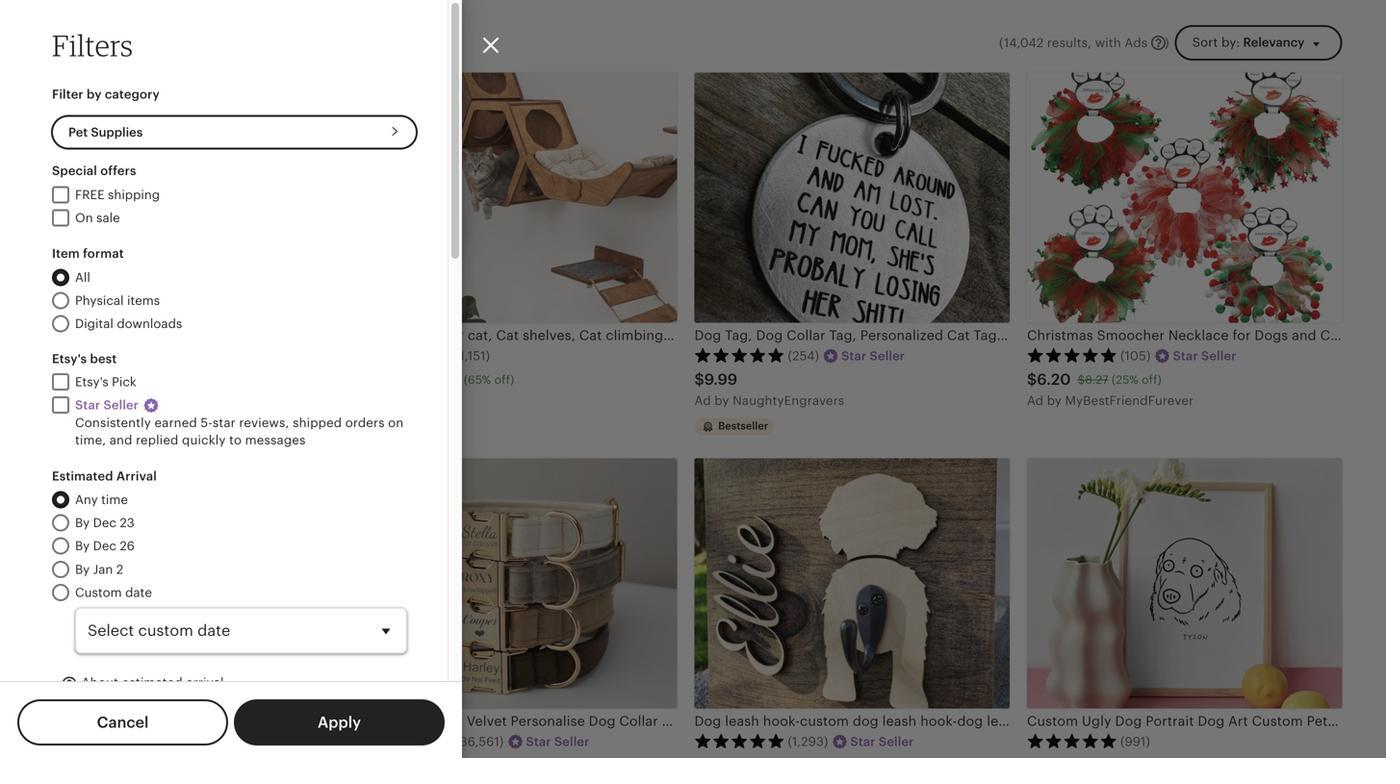 Task type: locate. For each thing, give the bounding box(es) containing it.
5 out of 5 stars image left (991)
[[1027, 734, 1118, 749]]

2 dec from the top
[[93, 539, 116, 554]]

filters inside button
[[83, 36, 120, 50]]

by
[[75, 516, 90, 531], [75, 539, 90, 554], [75, 563, 90, 577]]

with ads
[[1095, 35, 1148, 50]]

9.99
[[705, 371, 738, 388]]

0 vertical spatial by
[[75, 516, 90, 531]]

shipping down b y fuzzycove
[[64, 422, 109, 434]]

consistently earned 5-star reviews, shipped orders on time, and replied quickly to messages
[[75, 416, 404, 448]]

all up physical
[[75, 270, 90, 285]]

free
[[75, 188, 105, 202], [35, 422, 61, 434], [368, 422, 394, 434]]

time,
[[75, 433, 106, 448]]

star right (254)
[[842, 349, 867, 363]]

5 out of 5 stars image down cancel
[[29, 734, 120, 749]]

star seller right (105)
[[1173, 349, 1237, 363]]

star seller right (1,293)
[[851, 735, 914, 749]]

filter
[[52, 87, 84, 102]]

b down 9.99
[[715, 394, 723, 408]]

26
[[120, 539, 135, 554]]

shipping down 'catsmode'
[[396, 422, 442, 434]]

free inside special offers free shipping on sale
[[75, 188, 105, 202]]

0 horizontal spatial a
[[695, 394, 703, 408]]

seller inside search filters dialog
[[103, 398, 139, 413]]

5 out of 5 stars image
[[29, 347, 120, 363], [695, 347, 785, 363], [1027, 347, 1118, 363], [29, 734, 120, 749], [362, 734, 453, 749], [695, 734, 785, 749], [1027, 734, 1118, 749]]

seller for (35,852)
[[223, 735, 258, 749]]

star
[[842, 349, 867, 363], [1173, 349, 1198, 363], [75, 398, 100, 413], [195, 735, 220, 749], [526, 735, 551, 749], [851, 735, 876, 749]]

1 free shipping from the left
[[35, 422, 109, 434]]

1 off) from the left
[[169, 374, 189, 387]]

1 by from the top
[[75, 516, 90, 531]]

shipping for 62.50
[[64, 422, 109, 434]]

1 d from the left
[[703, 394, 711, 408]]

filters up by
[[52, 27, 133, 63]]

off) inside $ 6.20 $ 8.27 (25% off) a d b y mybestfriendfurever
[[1142, 374, 1162, 387]]

results,
[[1047, 35, 1092, 50]]

14,042
[[1004, 35, 1044, 50]]

all filters button
[[29, 26, 134, 61]]

d down the 6.20
[[1036, 394, 1044, 408]]

d down 9.99
[[703, 394, 711, 408]]

star right (1,293)
[[851, 735, 876, 749]]

seller for (254)
[[870, 349, 905, 363]]

etsy's best
[[52, 352, 117, 366]]

arrival
[[116, 469, 157, 484]]

d
[[703, 394, 711, 408], [1036, 394, 1044, 408]]

off) right (50%
[[169, 374, 189, 387]]

star seller for (1,293)
[[851, 735, 914, 749]]

3 off) from the left
[[1142, 374, 1162, 387]]

star for (36,561)
[[526, 735, 551, 749]]

filters inside dialog
[[52, 27, 133, 63]]

etsy's for etsy's best
[[52, 352, 87, 366]]

star down arrival
[[195, 735, 220, 749]]

etsy's for etsy's pick
[[75, 375, 109, 389]]

consistently
[[75, 416, 151, 430]]

shipping inside special offers free shipping on sale
[[108, 188, 160, 202]]

star seller for (36,561)
[[526, 735, 590, 749]]

christmas smoocher necklace  for dogs and cats- stretchy holiday collars for extra holiday spirit image
[[1027, 73, 1343, 323]]

(
[[999, 35, 1004, 50]]

all filters
[[64, 36, 120, 50]]

1 horizontal spatial a
[[1027, 394, 1036, 408]]

d inside $ 6.20 $ 8.27 (25% off) a d b y mybestfriendfurever
[[1036, 394, 1044, 408]]

2 by from the top
[[75, 539, 90, 554]]

0 vertical spatial etsy's
[[52, 352, 87, 366]]

5 out of 5 stars image for (1,293)
[[695, 734, 785, 749]]

2 horizontal spatial free
[[368, 422, 394, 434]]

$
[[695, 371, 705, 388], [1027, 371, 1037, 388], [90, 374, 97, 387], [1078, 374, 1086, 387]]

to
[[229, 433, 242, 448]]

by left the 'jan'
[[75, 563, 90, 577]]

98.33
[[429, 374, 461, 387]]

free shipping down b y fuzzycove
[[35, 422, 109, 434]]

y down 9.99
[[722, 394, 729, 408]]

1 dec from the top
[[93, 516, 116, 531]]

dec left 23 on the bottom left of page
[[93, 516, 116, 531]]

1 vertical spatial by
[[75, 539, 90, 554]]

filters
[[52, 27, 133, 63], [83, 36, 120, 50]]

(36,561)
[[455, 735, 504, 749]]

0 vertical spatial all
[[64, 36, 80, 50]]

1 vertical spatial all
[[75, 270, 90, 285]]

0 vertical spatial dec
[[93, 516, 116, 531]]

2 vertical spatial by
[[75, 563, 90, 577]]

1 vertical spatial dec
[[93, 539, 116, 554]]

4.5 out of 5 stars image
[[362, 347, 453, 363]]

free shipping down 'catsmode'
[[368, 422, 442, 434]]

62.50 $ 125.00 (50% off)
[[39, 371, 189, 388]]

free left time,
[[35, 422, 61, 434]]

y
[[722, 394, 729, 408], [1055, 394, 1062, 408], [57, 397, 64, 411]]

dog tag dog collar tag personalized cat tag custom cat collar tag cat id tag dog id tag dog name tag engraved pet tag cat name tag image
[[29, 459, 345, 709]]

0 horizontal spatial d
[[703, 394, 711, 408]]

all
[[64, 36, 80, 50], [75, 270, 90, 285]]

5 out of 5 stars image for (254)
[[695, 347, 785, 363]]

star seller for (105)
[[1173, 349, 1237, 363]]

1 horizontal spatial d
[[1036, 394, 1044, 408]]

estimated arrival
[[52, 469, 157, 484]]

5 out of 5 stars image up 62.50
[[29, 347, 120, 363]]

1 horizontal spatial b
[[715, 394, 723, 408]]

star seller for (35,852)
[[195, 735, 258, 749]]

wall shelves for cat, cat shelves, cat climbing wall shelf, cat house wall, cat shelves for wall, modern cat furniture, wood cat hexagon image
[[362, 73, 677, 323]]

shipping down offers
[[108, 188, 160, 202]]

seller down arrival
[[223, 735, 258, 749]]

1 horizontal spatial y
[[722, 394, 729, 408]]

5 out of 5 stars image up the 6.20
[[1027, 347, 1118, 363]]

free shipping for 98.33
[[368, 422, 442, 434]]

5 out of 5 stars image left (36,561)
[[362, 734, 453, 749]]

all inside item format all physical items digital downloads
[[75, 270, 90, 285]]

98.33 (65% off)
[[429, 374, 514, 387]]

b inside $ 6.20 $ 8.27 (25% off) a d b y mybestfriendfurever
[[1047, 394, 1055, 408]]

a inside $ 6.20 $ 8.27 (25% off) a d b y mybestfriendfurever
[[1027, 394, 1036, 408]]

6.20
[[1037, 371, 1071, 388]]

etsy's pick
[[75, 375, 137, 389]]

and
[[109, 433, 132, 448]]

filter by category
[[52, 87, 160, 102]]

sale
[[96, 211, 120, 225]]

seller
[[870, 349, 905, 363], [1202, 349, 1237, 363], [103, 398, 139, 413], [223, 735, 258, 749], [554, 735, 590, 749], [879, 735, 914, 749]]

(25%
[[1112, 374, 1139, 387]]

$ 6.20 $ 8.27 (25% off) a d b y mybestfriendfurever
[[1027, 371, 1194, 408]]

custom
[[75, 586, 122, 600]]

y inside $ 9.99 a d b y naughtyengravers
[[722, 394, 729, 408]]

about estimated arrival button
[[46, 666, 261, 702]]

cancel
[[97, 714, 149, 732]]

etsy's up 62.50
[[52, 352, 87, 366]]

(1,151)
[[455, 349, 490, 363]]

with
[[1095, 35, 1122, 50]]

2 a from the left
[[1027, 394, 1036, 408]]

star right (105)
[[1173, 349, 1198, 363]]

1 horizontal spatial free
[[75, 188, 105, 202]]

pick
[[112, 375, 137, 389]]

1 horizontal spatial off)
[[495, 374, 514, 387]]

2 horizontal spatial off)
[[1142, 374, 1162, 387]]

special offers free shipping on sale
[[52, 164, 160, 225]]

5 out of 5 stars image for (991)
[[1027, 734, 1118, 749]]

y inside $ 6.20 $ 8.27 (25% off) a d b y mybestfriendfurever
[[1055, 394, 1062, 408]]

filters up the "filter by category"
[[83, 36, 120, 50]]

seller right (1,293)
[[879, 735, 914, 749]]

off) right (65%
[[495, 374, 514, 387]]

star seller right (36,561)
[[526, 735, 590, 749]]

estimated
[[52, 469, 113, 484]]

star down etsy's pick
[[75, 398, 100, 413]]

1 vertical spatial etsy's
[[75, 375, 109, 389]]

$ inside "62.50 $ 125.00 (50% off)"
[[90, 374, 97, 387]]

best
[[90, 352, 117, 366]]

etsy's
[[52, 352, 87, 366], [75, 375, 109, 389]]

all up filter
[[64, 36, 80, 50]]

star for (1,293)
[[851, 735, 876, 749]]

b down the 6.20
[[1047, 394, 1055, 408]]

star seller down arrival
[[195, 735, 258, 749]]

0 horizontal spatial off)
[[169, 374, 189, 387]]

y down 62.50
[[57, 397, 64, 411]]

1 horizontal spatial free shipping
[[368, 422, 442, 434]]

y down the 6.20
[[1055, 394, 1062, 408]]

star for (35,852)
[[195, 735, 220, 749]]

seller up the consistently
[[103, 398, 139, 413]]

1 a from the left
[[695, 394, 703, 408]]

free right shipped
[[368, 422, 394, 434]]

offers
[[100, 164, 136, 178]]

naughtyengravers
[[733, 394, 845, 408]]

by left the '26' at left
[[75, 539, 90, 554]]

star seller right (254)
[[842, 349, 905, 363]]

dec left the '26' at left
[[93, 539, 116, 554]]

best aesthetic cat bed | natural organic merino felt wool | soft, wholesome, cute | #1 modern "cat corner" cave | handmade round style image
[[29, 73, 345, 323]]

2 d from the left
[[1036, 394, 1044, 408]]

shipping
[[108, 188, 160, 202], [64, 422, 109, 434], [396, 422, 442, 434]]

free shipping
[[35, 422, 109, 434], [368, 422, 442, 434]]

2 free shipping from the left
[[368, 422, 442, 434]]

etsy's up b y fuzzycove
[[75, 375, 109, 389]]

off)
[[169, 374, 189, 387], [495, 374, 514, 387], [1142, 374, 1162, 387]]

star inside search filters dialog
[[75, 398, 100, 413]]

by down any
[[75, 516, 90, 531]]

b
[[715, 394, 723, 408], [1047, 394, 1055, 408], [49, 397, 57, 411]]

2 horizontal spatial y
[[1055, 394, 1062, 408]]

b down 62.50
[[49, 397, 57, 411]]

5 out of 5 stars image up 9.99
[[695, 347, 785, 363]]

seller right (105)
[[1202, 349, 1237, 363]]

2 horizontal spatial b
[[1047, 394, 1055, 408]]

(35,852)
[[123, 735, 172, 749]]

reviews,
[[239, 416, 289, 430]]

0 horizontal spatial free shipping
[[35, 422, 109, 434]]

seller right (36,561)
[[554, 735, 590, 749]]

seller right (254)
[[870, 349, 905, 363]]

0 horizontal spatial free
[[35, 422, 61, 434]]

off) right (25%
[[1142, 374, 1162, 387]]

(50%
[[138, 374, 166, 387]]

star seller up the consistently
[[75, 398, 139, 413]]

star right (36,561)
[[526, 735, 551, 749]]

5 out of 5 stars image for (35,852)
[[29, 734, 120, 749]]

(105)
[[1121, 349, 1151, 363]]

free shipping for 62.50
[[35, 422, 109, 434]]

5 out of 5 stars image inside (991) link
[[1027, 734, 1118, 749]]

seller for (1,293)
[[879, 735, 914, 749]]

free up on
[[75, 188, 105, 202]]

on
[[388, 416, 404, 430]]

star seller
[[842, 349, 905, 363], [1173, 349, 1237, 363], [75, 398, 139, 413], [195, 735, 258, 749], [526, 735, 590, 749], [851, 735, 914, 749]]

5 out of 5 stars image left (1,293)
[[695, 734, 785, 749]]

0 horizontal spatial b
[[49, 397, 57, 411]]

)
[[1165, 35, 1170, 50]]



Task type: describe. For each thing, give the bounding box(es) containing it.
3 by from the top
[[75, 563, 90, 577]]

any time by dec 23 by dec 26 by jan 2
[[75, 493, 135, 577]]

time
[[101, 493, 128, 507]]

dog tag, dog collar tag, personalized cat tag, custom cat collar tag, cat id tag, dog id tag, dog name tag, engraved pet tag,cat name tag image
[[695, 73, 1010, 323]]

format
[[83, 247, 124, 261]]

pet
[[68, 125, 88, 140]]

ads
[[1125, 35, 1148, 50]]

items
[[127, 294, 160, 308]]

a inside $ 9.99 a d b y naughtyengravers
[[695, 394, 703, 408]]

shipped
[[293, 416, 342, 430]]

mybestfriendfurever
[[1065, 394, 1194, 408]]

apply button
[[234, 700, 445, 746]]

0 horizontal spatial y
[[57, 397, 64, 411]]

seller for (105)
[[1202, 349, 1237, 363]]

category
[[105, 87, 160, 102]]

about estimated arrival
[[78, 676, 224, 691]]

(991) link
[[1027, 459, 1343, 759]]

any
[[75, 493, 98, 507]]

b y fuzzycove
[[49, 397, 133, 411]]

bestseller
[[718, 420, 769, 432]]

all inside button
[[64, 36, 80, 50]]

special
[[52, 164, 97, 178]]

pet supplies
[[68, 125, 143, 140]]

(1,293)
[[788, 735, 828, 749]]

seller for (36,561)
[[554, 735, 590, 749]]

date
[[125, 586, 152, 600]]

( 14,042 results,
[[999, 35, 1092, 50]]

$ inside $ 9.99 a d b y naughtyengravers
[[695, 371, 705, 388]]

pet supplies button
[[51, 115, 418, 150]]

estimated
[[122, 676, 183, 691]]

multiple colour velvet personalise dog collar leash set with bow,brown+grey+white,engraved pet name plate metal buckle,wedding puppy gift image
[[362, 459, 677, 709]]

dog leash hook-custom dog leash hook-dog leash hook with name-wooden dog leash holder-custom dog gift image
[[695, 459, 1010, 709]]

shipping for 98.33
[[396, 422, 442, 434]]

catsmode
[[397, 397, 462, 411]]

on
[[75, 211, 93, 225]]

item format all physical items digital downloads
[[52, 247, 182, 331]]

star for (254)
[[842, 349, 867, 363]]

replied
[[136, 433, 179, 448]]

search filters dialog
[[0, 0, 1387, 759]]

fuzzycove
[[67, 397, 133, 411]]

star seller for (254)
[[842, 349, 905, 363]]

by
[[87, 87, 102, 102]]

free for 62.50
[[35, 422, 61, 434]]

b inside $ 9.99 a d b y naughtyengravers
[[715, 394, 723, 408]]

off) inside "62.50 $ 125.00 (50% off)"
[[169, 374, 189, 387]]

earned
[[154, 416, 197, 430]]

8.27
[[1086, 374, 1109, 387]]

apply
[[318, 714, 361, 732]]

jan
[[93, 563, 113, 577]]

23
[[120, 516, 135, 531]]

physical
[[75, 294, 124, 308]]

d inside $ 9.99 a d b y naughtyengravers
[[703, 394, 711, 408]]

(991)
[[1121, 735, 1151, 749]]

select an estimated delivery date option group
[[40, 491, 407, 654]]

$ 9.99 a d b y naughtyengravers
[[695, 371, 845, 408]]

5 out of 5 stars image for (105)
[[1027, 347, 1118, 363]]

item
[[52, 247, 80, 261]]

arrival
[[186, 676, 224, 691]]

free for 98.33
[[368, 422, 394, 434]]

star for (105)
[[1173, 349, 1198, 363]]

cancel button
[[17, 700, 228, 746]]

custom ugly dog portrait dog art custom pet portrait pet parent gift pet portrait custom art custom dog pet memorial gift pet art 5x7 print image
[[1027, 459, 1343, 709]]

62.50
[[39, 371, 83, 388]]

2 off) from the left
[[495, 374, 514, 387]]

star seller inside search filters dialog
[[75, 398, 139, 413]]

2
[[116, 563, 123, 577]]

(65%
[[464, 374, 491, 387]]

messages
[[245, 433, 306, 448]]

star
[[213, 416, 236, 430]]

downloads
[[117, 317, 182, 331]]

orders
[[345, 416, 385, 430]]

quickly
[[182, 433, 226, 448]]

(254)
[[788, 349, 819, 363]]

about
[[81, 676, 119, 691]]

supplies
[[91, 125, 143, 140]]

custom date
[[75, 586, 152, 600]]

5-
[[201, 416, 213, 430]]

5 out of 5 stars image for (36,561)
[[362, 734, 453, 749]]

125.00
[[97, 374, 134, 387]]

digital
[[75, 317, 114, 331]]



Task type: vqa. For each thing, say whether or not it's contained in the screenshot.
Buy it now button
no



